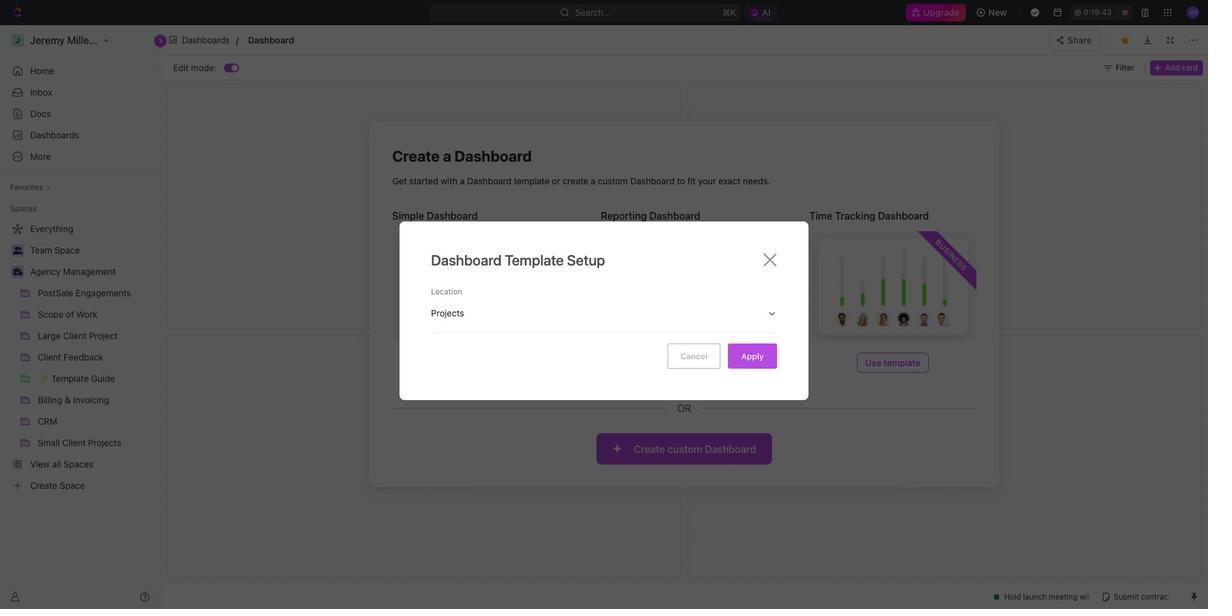 Task type: locate. For each thing, give the bounding box(es) containing it.
dashboards link up mode:
[[166, 31, 234, 49]]

2023
[[1075, 31, 1095, 41]]

1 horizontal spatial use template
[[865, 357, 921, 368]]

mode:
[[191, 62, 217, 73]]

2 use from the left
[[865, 357, 882, 368]]

1 use from the left
[[657, 357, 673, 368]]

use template
[[657, 357, 712, 368], [865, 357, 921, 368]]

1 horizontal spatial use template button
[[857, 353, 929, 373]]

agency management
[[30, 266, 116, 277]]

create for create a dashboard
[[392, 147, 440, 165]]

exact
[[719, 175, 741, 186]]

agency
[[30, 266, 61, 277]]

a
[[443, 147, 451, 165], [460, 175, 465, 186], [591, 175, 596, 186]]

template
[[514, 175, 550, 186], [675, 357, 712, 368], [884, 357, 921, 368]]

started
[[409, 175, 438, 186]]

get started with a dashboard template or create a custom dashboard to fit your exact needs.
[[392, 175, 770, 186]]

1 horizontal spatial custom
[[668, 443, 703, 455]]

0 vertical spatial create
[[392, 147, 440, 165]]

use template button for tracking
[[857, 353, 929, 373]]

or up create custom dashboard button
[[677, 402, 691, 414]]

a right with
[[460, 175, 465, 186]]

1 horizontal spatial template
[[675, 357, 712, 368]]

2 horizontal spatial a
[[591, 175, 596, 186]]

share button
[[1050, 30, 1099, 50]]

create inside button
[[634, 443, 665, 455]]

1 horizontal spatial dashboards
[[182, 34, 230, 45]]

dashboards link
[[166, 31, 234, 49], [5, 125, 155, 145]]

time
[[810, 210, 833, 221]]

reporting dashboard
[[601, 210, 701, 221]]

use template button
[[649, 353, 720, 373], [857, 353, 929, 373]]

a right create
[[591, 175, 596, 186]]

0:19:43 button
[[1071, 5, 1133, 20]]

1 horizontal spatial use
[[865, 357, 882, 368]]

0 vertical spatial or
[[552, 175, 560, 186]]

dec 13, 2023 at 1:07 pm
[[1045, 31, 1137, 41]]

or left create
[[552, 175, 560, 186]]

create
[[392, 147, 440, 165], [634, 443, 665, 455]]

0 horizontal spatial dashboards
[[30, 130, 79, 140]]

0:19:43
[[1084, 8, 1112, 17]]

1 horizontal spatial or
[[677, 402, 691, 414]]

agency management link
[[30, 262, 152, 282]]

use template for dashboard
[[657, 357, 712, 368]]

1:07
[[1107, 31, 1123, 41]]

0 vertical spatial dashboards
[[182, 34, 230, 45]]

create
[[563, 175, 588, 186]]

a up with
[[443, 147, 451, 165]]

1 horizontal spatial dashboards link
[[166, 31, 234, 49]]

1 use template button from the left
[[649, 353, 720, 373]]

1 vertical spatial or
[[677, 402, 691, 414]]

template
[[505, 252, 564, 269]]

use for tracking
[[865, 357, 882, 368]]

needs.
[[743, 175, 770, 186]]

template for time tracking dashboard
[[884, 357, 921, 368]]

search...
[[575, 7, 611, 18]]

new
[[989, 7, 1007, 18]]

docs link
[[5, 104, 155, 124]]

dashboards down docs
[[30, 130, 79, 140]]

create for create custom dashboard
[[634, 443, 665, 455]]

1 vertical spatial custom
[[668, 443, 703, 455]]

use template button for dashboard
[[649, 353, 720, 373]]

0 horizontal spatial create
[[392, 147, 440, 165]]

clickup logo image
[[1146, 30, 1202, 42]]

0 horizontal spatial use
[[657, 357, 673, 368]]

1 horizontal spatial create
[[634, 443, 665, 455]]

1 vertical spatial dashboards
[[30, 130, 79, 140]]

at
[[1097, 31, 1105, 41]]

custom
[[598, 175, 628, 186], [668, 443, 703, 455]]

sidebar navigation
[[0, 25, 160, 609]]

favorites
[[10, 183, 43, 192]]

tracking
[[835, 210, 876, 221]]

business time image
[[13, 268, 22, 276]]

or
[[552, 175, 560, 186], [677, 402, 691, 414]]

1 use template from the left
[[657, 357, 712, 368]]

inbox link
[[5, 82, 155, 103]]

1 vertical spatial create
[[634, 443, 665, 455]]

edit mode:
[[173, 62, 217, 73]]

home
[[30, 65, 54, 76]]

simple
[[392, 210, 424, 221]]

0 horizontal spatial use template button
[[649, 353, 720, 373]]

None text field
[[248, 32, 598, 48]]

dashboards up mode:
[[182, 34, 230, 45]]

2 horizontal spatial template
[[884, 357, 921, 368]]

upgrade
[[924, 7, 960, 18]]

apply
[[742, 351, 764, 361]]

2 use template from the left
[[865, 357, 921, 368]]

2 use template button from the left
[[857, 353, 929, 373]]

dashboards inside the sidebar navigation
[[30, 130, 79, 140]]

dashboard inside dialog
[[431, 252, 502, 269]]

dashboards
[[182, 34, 230, 45], [30, 130, 79, 140]]

custom inside button
[[668, 443, 703, 455]]

0 horizontal spatial custom
[[598, 175, 628, 186]]

time tracking dashboard image
[[810, 231, 976, 341]]

0 horizontal spatial use template
[[657, 357, 712, 368]]

dashboards link down "docs" 'link'
[[5, 125, 155, 145]]

create custom dashboard button
[[597, 433, 772, 465]]

use
[[657, 357, 673, 368], [865, 357, 882, 368]]

0 horizontal spatial dashboards link
[[5, 125, 155, 145]]

dashboard
[[455, 147, 532, 165], [467, 175, 512, 186], [630, 175, 675, 186], [427, 210, 478, 221], [649, 210, 701, 221], [878, 210, 929, 221], [431, 252, 502, 269], [705, 443, 756, 455]]

simple dashboard
[[392, 210, 478, 221]]

1 vertical spatial dashboards link
[[5, 125, 155, 145]]



Task type: vqa. For each thing, say whether or not it's contained in the screenshot.
top Dashboards
yes



Task type: describe. For each thing, give the bounding box(es) containing it.
time tracking dashboard
[[810, 210, 929, 221]]

location
[[431, 287, 462, 296]]

share
[[1068, 34, 1092, 45]]

⌘k
[[723, 7, 736, 18]]

13,
[[1062, 31, 1073, 41]]

with
[[441, 175, 458, 186]]

0 horizontal spatial or
[[552, 175, 560, 186]]

spaces
[[10, 204, 37, 213]]

cancel
[[681, 351, 708, 361]]

favorites button
[[5, 180, 56, 195]]

create a dashboard
[[392, 147, 532, 165]]

projects button
[[431, 304, 777, 323]]

simple dashboard image
[[392, 231, 559, 341]]

dashboard inside button
[[705, 443, 756, 455]]

reporting
[[601, 210, 647, 221]]

projects
[[431, 308, 464, 318]]

inbox
[[30, 87, 52, 98]]

fit
[[688, 175, 696, 186]]

0 vertical spatial custom
[[598, 175, 628, 186]]

home link
[[5, 61, 155, 81]]

create custom dashboard
[[634, 443, 756, 455]]

use for dashboard
[[657, 357, 673, 368]]

dec
[[1045, 31, 1060, 41]]

setup
[[567, 252, 605, 269]]

docs
[[30, 108, 51, 119]]

add card
[[1165, 63, 1198, 72]]

template for reporting dashboard
[[675, 357, 712, 368]]

to
[[677, 175, 685, 186]]

dashboard template setup
[[431, 252, 605, 269]]

management
[[63, 266, 116, 277]]

add
[[1165, 63, 1180, 72]]

reporting dashboard image
[[601, 231, 768, 341]]

new button
[[971, 3, 1015, 23]]

pm
[[1125, 31, 1137, 41]]

0 vertical spatial dashboards link
[[166, 31, 234, 49]]

0 horizontal spatial a
[[443, 147, 451, 165]]

upgrade link
[[906, 4, 966, 21]]

apply button
[[728, 344, 777, 369]]

0 horizontal spatial template
[[514, 175, 550, 186]]

1 horizontal spatial a
[[460, 175, 465, 186]]

card
[[1182, 63, 1198, 72]]

use template for tracking
[[865, 357, 921, 368]]

add card button
[[1150, 60, 1203, 75]]

dashboard template setup dialog
[[400, 222, 809, 400]]

get
[[392, 175, 407, 186]]

cancel button
[[668, 344, 721, 369]]

edit
[[173, 62, 189, 73]]

your
[[698, 175, 716, 186]]



